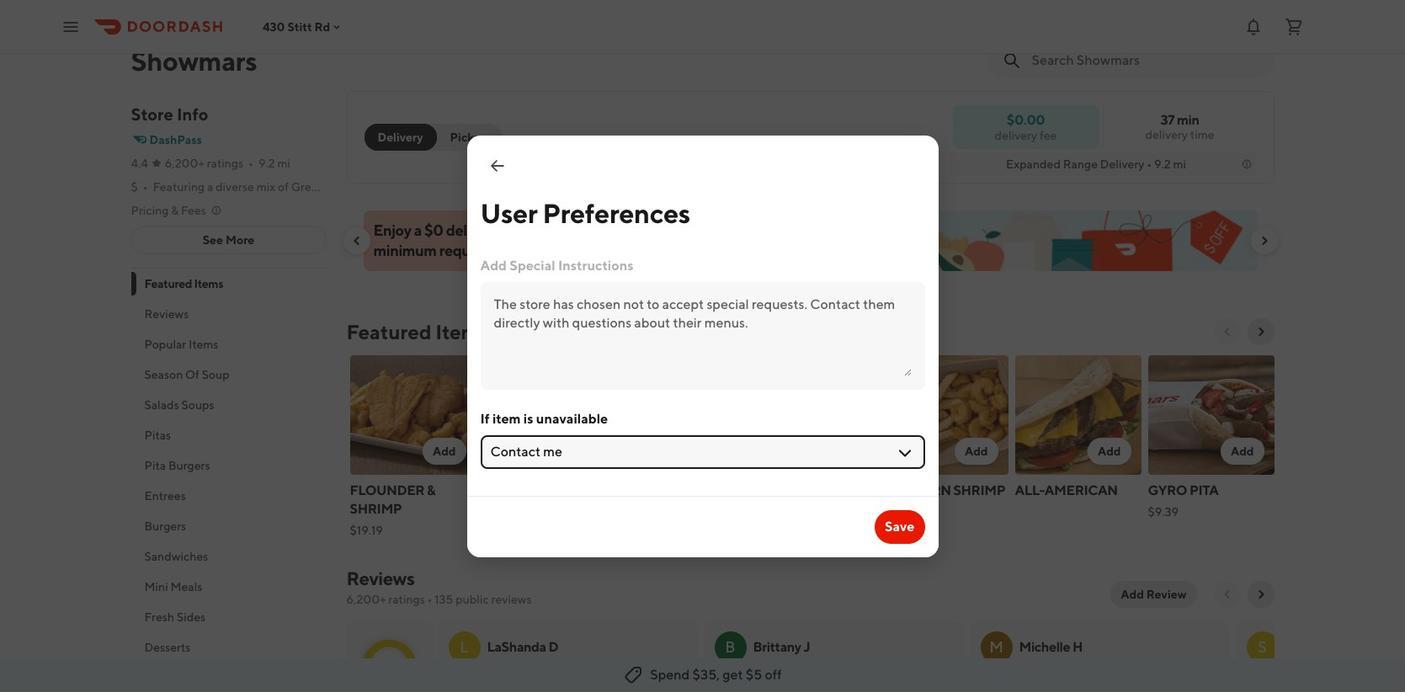 Task type: locate. For each thing, give the bounding box(es) containing it.
0 horizontal spatial shrimp
[[350, 501, 402, 517]]

4 add button from the left
[[1088, 438, 1131, 465]]

1 horizontal spatial previous button of carousel image
[[1221, 325, 1234, 339]]

add for flounder & shrimp
[[433, 445, 456, 458]]

delivery up required.
[[446, 221, 499, 239]]

reviews
[[144, 307, 189, 321], [347, 568, 415, 589]]

fresh
[[144, 611, 174, 624]]

1 horizontal spatial reviews
[[347, 568, 415, 589]]

s
[[1258, 638, 1267, 656]]

$9.39
[[1148, 505, 1179, 519]]

back image
[[487, 155, 507, 176]]

• left the 9.2 mi
[[248, 157, 253, 170]]

&
[[171, 204, 179, 217], [427, 483, 435, 499]]

3 add button from the left
[[955, 438, 998, 465]]

reviews 6,200+ ratings • 135 public reviews
[[347, 568, 532, 606]]

a
[[414, 221, 422, 239]]

burgers down entrees
[[144, 520, 186, 533]]

0 horizontal spatial 4.4
[[131, 157, 148, 170]]

soup
[[202, 368, 230, 381]]

1 vertical spatial shrimp
[[350, 501, 402, 517]]

$5
[[648, 221, 666, 239], [746, 667, 762, 683]]

featured up popular
[[144, 277, 192, 291]]

0 vertical spatial featured items
[[144, 277, 223, 291]]

delivery right range
[[1100, 157, 1145, 171]]

order methods option group
[[364, 124, 502, 151]]

1 horizontal spatial featured items
[[347, 320, 488, 344]]

lashanda
[[487, 639, 546, 655]]

mi
[[277, 157, 291, 170], [1173, 157, 1187, 171]]

1 vertical spatial 6,200+
[[347, 593, 386, 606]]

delivery
[[378, 131, 423, 144], [1100, 157, 1145, 171]]

1 horizontal spatial shrimp
[[954, 483, 1006, 499]]

& inside flounder & shrimp $19.19
[[427, 483, 435, 499]]

delivery down $0.00
[[995, 128, 1038, 142]]

430 stitt rd button
[[263, 20, 344, 33]]

add inside user preferences dialog
[[480, 257, 507, 273]]

0 vertical spatial previous button of carousel image
[[350, 234, 363, 248]]

flounder & shrimp image
[[350, 355, 476, 475]]

135
[[435, 593, 453, 606]]

1 horizontal spatial 6,200+
[[347, 593, 386, 606]]

1 vertical spatial ratings
[[388, 593, 425, 606]]

fresh sides
[[144, 611, 206, 624]]

0 horizontal spatial $5
[[648, 221, 666, 239]]

0 vertical spatial &
[[171, 204, 179, 217]]

flounder & shrimp $19.19
[[350, 483, 435, 537]]

ratings left the 9.2 mi
[[207, 157, 243, 170]]

delivery
[[1146, 128, 1188, 141], [995, 128, 1038, 142], [446, 221, 499, 239]]

1 horizontal spatial delivery
[[995, 128, 1038, 142]]

lashanda d
[[487, 639, 558, 655]]

reviews for reviews
[[144, 307, 189, 321]]

1 vertical spatial featured items
[[347, 320, 488, 344]]

10 photos button
[[1174, 0, 1264, 20]]

of
[[185, 368, 199, 381]]

1 vertical spatial burgers
[[144, 520, 186, 533]]

off
[[765, 667, 782, 683]]

your
[[546, 221, 576, 239]]

shrimp
[[954, 483, 1006, 499], [350, 501, 402, 517]]

pricing & fees
[[131, 204, 206, 217]]

0 horizontal spatial fee
[[502, 221, 523, 239]]

0 horizontal spatial previous button of carousel image
[[350, 234, 363, 248]]

preferences
[[543, 197, 690, 229]]

previous image
[[1221, 588, 1234, 601]]

calabash shrimp*
[[616, 483, 688, 517]]

fee left the on
[[502, 221, 523, 239]]

reviews down $19.19
[[347, 568, 415, 589]]

0 vertical spatial burgers
[[168, 459, 210, 472]]

1 horizontal spatial 9.2
[[1154, 157, 1171, 171]]

gyro
[[1148, 483, 1188, 499]]

0 horizontal spatial &
[[171, 204, 179, 217]]

1 add button from the left
[[423, 438, 466, 465]]

fresh sides button
[[131, 602, 326, 632]]

6,200+ down dashpass
[[165, 157, 205, 170]]

popcorn
[[882, 483, 951, 499]]

2/18/23
[[785, 671, 822, 684]]

1 vertical spatial fee
[[502, 221, 523, 239]]

add for gyro pita
[[1231, 445, 1254, 458]]

0 vertical spatial reviews
[[144, 307, 189, 321]]

order,
[[607, 221, 646, 239]]

the
[[749, 483, 775, 499]]

1 vertical spatial featured
[[347, 320, 432, 344]]

fee inside $0.00 delivery fee
[[1040, 128, 1057, 142]]

$7.19
[[882, 505, 909, 519]]

save button
[[875, 510, 925, 544]]

mi right 6,200+ ratings •
[[277, 157, 291, 170]]

& right flounder
[[427, 483, 435, 499]]

all american image
[[1015, 355, 1141, 475]]

delivery left time
[[1146, 128, 1188, 141]]

delivery left pickup option
[[378, 131, 423, 144]]

4.4
[[131, 157, 148, 170], [377, 656, 401, 676]]

0 vertical spatial 6,200+
[[165, 157, 205, 170]]

1 horizontal spatial $5
[[746, 667, 762, 683]]

calabash shrimp* image
[[616, 355, 742, 475]]

5 add button from the left
[[1221, 438, 1264, 465]]

add button for popcorn shrimp
[[955, 438, 998, 465]]

store
[[131, 104, 173, 124]]

ratings down reviews link
[[388, 593, 425, 606]]

featured items
[[144, 277, 223, 291], [347, 320, 488, 344]]

0 horizontal spatial delivery
[[378, 131, 423, 144]]

classic
[[778, 483, 834, 499]]

mini meals button
[[131, 572, 326, 602]]

add inside "button"
[[1121, 588, 1144, 601]]

featured items down see on the left of the page
[[144, 277, 223, 291]]

previous button of carousel image
[[350, 234, 363, 248], [1221, 325, 1234, 339]]

salads soups
[[144, 398, 214, 412]]

review
[[1147, 588, 1187, 601]]

shrimp*
[[616, 501, 673, 517]]

1 vertical spatial previous button of carousel image
[[1221, 325, 1234, 339]]

shrimp left all-
[[954, 483, 1006, 499]]

0 vertical spatial delivery
[[378, 131, 423, 144]]

all-
[[1015, 483, 1045, 499]]

2 horizontal spatial delivery
[[1146, 128, 1188, 141]]

fee down $0.00
[[1040, 128, 1057, 142]]

1 vertical spatial reviews
[[347, 568, 415, 589]]

desserts
[[144, 641, 191, 654]]

delivery inside radio
[[378, 131, 423, 144]]

2 add button from the left
[[556, 438, 599, 465]]

1 vertical spatial $5
[[746, 667, 762, 683]]

1 vertical spatial &
[[427, 483, 435, 499]]

calabash
[[616, 483, 688, 499]]

0 vertical spatial 4.4
[[131, 157, 148, 170]]

0 horizontal spatial featured
[[144, 277, 192, 291]]

items
[[194, 277, 223, 291], [436, 320, 488, 344], [189, 338, 218, 351]]

1 horizontal spatial mi
[[1173, 157, 1187, 171]]

select promotional banner element
[[787, 271, 834, 301]]

0 vertical spatial shrimp
[[954, 483, 1006, 499]]

get
[[723, 667, 743, 683]]

popcorn shrimp $7.19
[[882, 483, 1006, 519]]

Pickup radio
[[427, 124, 502, 151]]

popular items
[[144, 338, 218, 351]]

$5 left off
[[746, 667, 762, 683]]

user preferences dialog
[[467, 135, 939, 557]]

all-american
[[1015, 483, 1118, 499]]

$19.19
[[350, 524, 383, 537]]

1 horizontal spatial &
[[427, 483, 435, 499]]

reviews link
[[347, 568, 415, 589]]

6,200+ inside reviews 6,200+ ratings • 135 public reviews
[[347, 593, 386, 606]]

$5 right order,
[[648, 221, 666, 239]]

pita
[[1190, 483, 1219, 499]]

0 horizontal spatial 6,200+
[[165, 157, 205, 170]]

& inside "button"
[[171, 204, 179, 217]]

0 horizontal spatial mi
[[277, 157, 291, 170]]

ratings inside reviews 6,200+ ratings • 135 public reviews
[[388, 593, 425, 606]]

10 photos
[[1201, 0, 1254, 13]]

items inside featured items heading
[[436, 320, 488, 344]]

6,200+ down reviews link
[[347, 593, 386, 606]]

featured
[[144, 277, 192, 291], [347, 320, 432, 344]]

add button
[[423, 438, 466, 465], [556, 438, 599, 465], [955, 438, 998, 465], [1088, 438, 1131, 465], [1221, 438, 1264, 465]]

Delivery radio
[[364, 124, 437, 151]]

430
[[263, 20, 285, 33]]

1 vertical spatial delivery
[[1100, 157, 1145, 171]]

• left 135
[[427, 593, 432, 606]]

reviews
[[491, 593, 532, 606]]

famous
[[537, 483, 595, 499]]

pita
[[144, 459, 166, 472]]

mini
[[144, 580, 168, 594]]

0 vertical spatial next button of carousel image
[[1258, 234, 1271, 248]]

if
[[480, 411, 490, 427]]

& left the fees
[[171, 204, 179, 217]]

burgers right pita
[[168, 459, 210, 472]]

featured down minimum
[[347, 320, 432, 344]]

1 horizontal spatial fee
[[1040, 128, 1057, 142]]

1 horizontal spatial ratings
[[388, 593, 425, 606]]

mi down 37 min delivery time
[[1173, 157, 1187, 171]]

items down required.
[[436, 320, 488, 344]]

d
[[549, 639, 558, 655]]

see more
[[203, 233, 255, 247]]

season of soup button
[[131, 360, 326, 390]]

9.2 down 37 min delivery time
[[1154, 157, 1171, 171]]

featured items down minimum
[[347, 320, 488, 344]]

american
[[1045, 483, 1118, 499]]

shrimp down flounder
[[350, 501, 402, 517]]

ratings
[[207, 157, 243, 170], [388, 593, 425, 606]]

expanded range delivery • 9.2 mi
[[1006, 157, 1187, 171]]

0 horizontal spatial reviews
[[144, 307, 189, 321]]

1 vertical spatial 4.4
[[377, 656, 401, 676]]

0 vertical spatial ratings
[[207, 157, 243, 170]]

next button of carousel image
[[1258, 234, 1271, 248], [1254, 325, 1268, 339]]

9.2 right 6,200+ ratings •
[[258, 157, 275, 170]]

0 vertical spatial $5
[[648, 221, 666, 239]]

add
[[480, 257, 507, 273], [433, 445, 456, 458], [566, 445, 589, 458], [965, 445, 988, 458], [1098, 445, 1121, 458], [1231, 445, 1254, 458], [1121, 588, 1144, 601]]

fish
[[483, 501, 513, 517]]

0 horizontal spatial delivery
[[446, 221, 499, 239]]

reviews up popular
[[144, 307, 189, 321]]

1 horizontal spatial featured
[[347, 320, 432, 344]]

featured inside heading
[[347, 320, 432, 344]]

world famous fish sandwich image
[[483, 355, 609, 475]]

season
[[144, 368, 183, 381]]

reviews inside 'button'
[[144, 307, 189, 321]]

items up of
[[189, 338, 218, 351]]

sandwiches button
[[131, 541, 326, 572]]

0 vertical spatial fee
[[1040, 128, 1057, 142]]

reviews inside reviews 6,200+ ratings • 135 public reviews
[[347, 568, 415, 589]]



Task type: vqa. For each thing, say whether or not it's contained in the screenshot.
the right -
no



Task type: describe. For each thing, give the bounding box(es) containing it.
gyro pita image
[[1148, 355, 1275, 475]]

pitas button
[[131, 420, 326, 451]]

popular items button
[[131, 329, 326, 360]]

stitt
[[287, 20, 312, 33]]

entrees
[[144, 489, 186, 503]]

add review button
[[1111, 581, 1197, 608]]

$35,
[[693, 667, 720, 683]]

expanded
[[1006, 157, 1061, 171]]

unavailable
[[536, 411, 608, 427]]

fee inside enjoy a $0 delivery fee on your first order, $5 subtotal minimum required.
[[502, 221, 523, 239]]

1 vertical spatial next button of carousel image
[[1254, 325, 1268, 339]]

see more button
[[132, 227, 325, 253]]

more
[[226, 233, 255, 247]]

notification bell image
[[1244, 16, 1264, 37]]

0 horizontal spatial ratings
[[207, 157, 243, 170]]

burgers inside burgers button
[[144, 520, 186, 533]]

$5 inside enjoy a $0 delivery fee on your first order, $5 subtotal minimum required.
[[648, 221, 666, 239]]

$0.00 delivery fee
[[995, 112, 1057, 142]]

$
[[131, 180, 138, 194]]

$0.00
[[1007, 112, 1045, 128]]

pita burgers button
[[131, 451, 326, 481]]

range
[[1063, 157, 1098, 171]]

j
[[804, 639, 810, 655]]

desserts button
[[131, 632, 326, 663]]

• down 37 min delivery time
[[1147, 157, 1152, 171]]

reviews for reviews 6,200+ ratings • 135 public reviews
[[347, 568, 415, 589]]

Add Special Instructions text field
[[494, 295, 912, 376]]

add for all-american
[[1098, 445, 1121, 458]]

gyro pita $9.39
[[1148, 483, 1219, 519]]

add review
[[1121, 588, 1187, 601]]

doordash
[[563, 671, 610, 684]]

delivery inside enjoy a $0 delivery fee on your first order, $5 subtotal minimum required.
[[446, 221, 499, 239]]

1 horizontal spatial 4.4
[[377, 656, 401, 676]]

0 vertical spatial featured
[[144, 277, 192, 291]]

add for popcorn shrimp
[[965, 445, 988, 458]]

9.2 mi
[[258, 157, 291, 170]]

dashpass
[[149, 133, 202, 147]]

• right $
[[143, 180, 148, 194]]

instructions
[[558, 257, 634, 273]]

10
[[1201, 0, 1214, 13]]

burgers button
[[131, 511, 326, 541]]

pita burgers
[[144, 459, 210, 472]]

salads
[[144, 398, 179, 412]]

first
[[578, 221, 604, 239]]

sandwich
[[516, 501, 591, 517]]

6,200+ ratings •
[[165, 157, 253, 170]]

delivery inside $0.00 delivery fee
[[995, 128, 1038, 142]]

& for pricing
[[171, 204, 179, 217]]

37 min delivery time
[[1146, 112, 1215, 141]]

add special instructions
[[480, 257, 634, 273]]

fees
[[181, 204, 206, 217]]

add button for gyro pita
[[1221, 438, 1264, 465]]

pricing
[[131, 204, 169, 217]]

• inside reviews 6,200+ ratings • 135 public reviews
[[427, 593, 432, 606]]

$ •
[[131, 180, 148, 194]]

subtotal
[[669, 221, 724, 239]]

salads soups button
[[131, 390, 326, 420]]

entrees button
[[131, 481, 326, 511]]

• doordash order
[[557, 671, 639, 684]]

world
[[483, 483, 535, 499]]

featured items heading
[[347, 318, 488, 345]]

Item Search search field
[[1032, 51, 1261, 70]]

h
[[1073, 639, 1083, 655]]

world famous fish sandwich
[[483, 483, 595, 517]]

add button for all-american
[[1088, 438, 1131, 465]]

pitas
[[144, 429, 171, 442]]

michelle h
[[1019, 639, 1083, 655]]

next image
[[1254, 588, 1268, 601]]

user preferences
[[480, 197, 690, 229]]

popcorn shrimp image
[[882, 355, 1008, 475]]

1 horizontal spatial delivery
[[1100, 157, 1145, 171]]

enjoy a $0 delivery fee on your first order, $5 subtotal minimum required.
[[373, 221, 724, 259]]

mini meals
[[144, 580, 202, 594]]

time
[[1191, 128, 1215, 141]]

enjoy
[[373, 221, 411, 239]]

the classic button
[[746, 352, 879, 507]]

the classic image
[[749, 355, 875, 475]]

add for world famous fish sandwich
[[566, 445, 589, 458]]

shrimp inside popcorn shrimp $7.19
[[954, 483, 1006, 499]]

showmars
[[131, 45, 257, 77]]

season of soup
[[144, 368, 230, 381]]

sides
[[177, 611, 206, 624]]

popular
[[144, 338, 186, 351]]

0 horizontal spatial featured items
[[144, 277, 223, 291]]

0 horizontal spatial 9.2
[[258, 157, 275, 170]]

open menu image
[[61, 16, 81, 37]]

m
[[990, 638, 1004, 656]]

& for flounder
[[427, 483, 435, 499]]

sandwiches
[[144, 550, 208, 563]]

meals
[[170, 580, 202, 594]]

public
[[456, 593, 489, 606]]

user
[[480, 197, 538, 229]]

delivery inside 37 min delivery time
[[1146, 128, 1188, 141]]

soups
[[181, 398, 214, 412]]

burgers inside pita burgers button
[[168, 459, 210, 472]]

add button for world famous fish sandwich
[[556, 438, 599, 465]]

• left the doordash
[[557, 671, 561, 684]]

calabash shrimp* button
[[613, 352, 746, 549]]

flounder
[[350, 483, 425, 499]]

photos
[[1216, 0, 1254, 13]]

37
[[1161, 112, 1175, 128]]

item
[[493, 411, 521, 427]]

if item is unavailable
[[480, 411, 608, 427]]

min
[[1177, 112, 1200, 128]]

brittany j
[[753, 639, 810, 655]]

shrimp inside flounder & shrimp $19.19
[[350, 501, 402, 517]]

items inside popular items button
[[189, 338, 218, 351]]

$0
[[424, 221, 443, 239]]

items up the 'reviews' 'button'
[[194, 277, 223, 291]]

store info
[[131, 104, 208, 124]]

add button for flounder & shrimp
[[423, 438, 466, 465]]

expanded range delivery • 9.2 mi image
[[1240, 157, 1253, 171]]

is
[[524, 411, 534, 427]]

see
[[203, 233, 223, 247]]

0 items, open order cart image
[[1284, 16, 1304, 37]]



